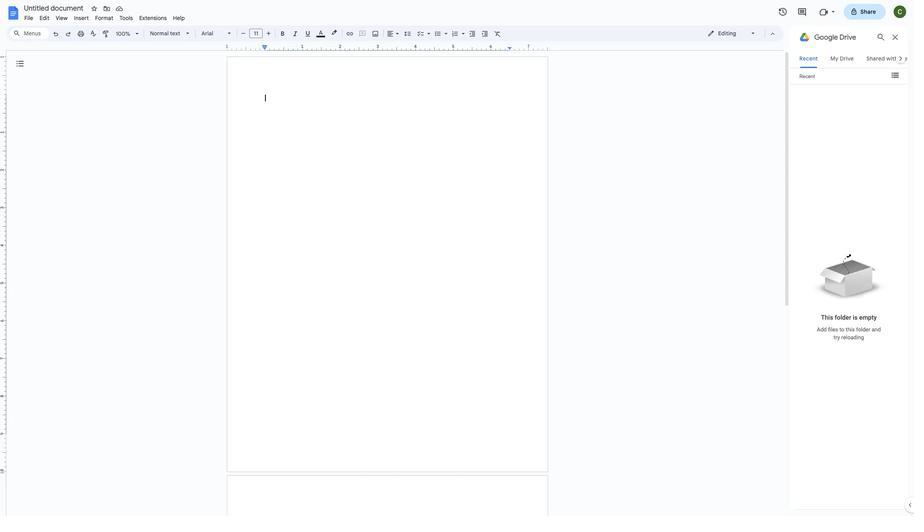 Task type: locate. For each thing, give the bounding box(es) containing it.
line & paragraph spacing image
[[403, 28, 412, 39]]

extensions
[[139, 15, 167, 22]]

help
[[173, 15, 185, 22]]

Font size text field
[[250, 29, 262, 38]]

format menu item
[[92, 13, 116, 23]]

application
[[0, 0, 914, 516]]

editing
[[718, 30, 736, 37]]

Menus field
[[10, 28, 49, 39]]

menu bar
[[21, 10, 188, 23]]

Zoom text field
[[114, 28, 133, 39]]

view menu item
[[53, 13, 71, 23]]

tools menu item
[[116, 13, 136, 23]]

Star checkbox
[[89, 3, 100, 14]]

application containing share
[[0, 0, 914, 516]]

bottom margin image
[[0, 432, 6, 471]]

left margin image
[[227, 44, 267, 50]]

edit
[[40, 15, 49, 22]]

highlight color image
[[330, 28, 339, 37]]

normal
[[150, 30, 169, 37]]

insert menu item
[[71, 13, 92, 23]]

styles list. normal text selected. option
[[150, 28, 181, 39]]

arial
[[202, 30, 213, 37]]

menu bar containing file
[[21, 10, 188, 23]]

Zoom field
[[113, 28, 142, 40]]

editing button
[[702, 27, 762, 39]]

text color image
[[317, 28, 325, 37]]



Task type: vqa. For each thing, say whether or not it's contained in the screenshot.
L
no



Task type: describe. For each thing, give the bounding box(es) containing it.
file
[[24, 15, 33, 22]]

help menu item
[[170, 13, 188, 23]]

right margin image
[[508, 44, 548, 50]]

normal text
[[150, 30, 180, 37]]

share button
[[844, 4, 886, 20]]

text
[[170, 30, 180, 37]]

menu bar inside 'menu bar' banner
[[21, 10, 188, 23]]

extensions menu item
[[136, 13, 170, 23]]

bulleted list menu image
[[443, 28, 448, 31]]

insert image image
[[371, 28, 380, 39]]

tools
[[120, 15, 133, 22]]

file menu item
[[21, 13, 36, 23]]

1
[[226, 44, 228, 49]]

mode and view toolbar
[[702, 26, 779, 41]]

checklist menu image
[[425, 28, 431, 31]]

edit menu item
[[36, 13, 53, 23]]

top margin image
[[0, 57, 6, 97]]

insert
[[74, 15, 89, 22]]

font list. arial selected. option
[[202, 28, 223, 39]]

main toolbar
[[49, 0, 504, 371]]

menu bar banner
[[0, 0, 914, 516]]

Rename text field
[[21, 3, 88, 13]]

view
[[56, 15, 68, 22]]

share
[[861, 8, 876, 15]]

format
[[95, 15, 113, 22]]

Font size field
[[249, 29, 266, 38]]



